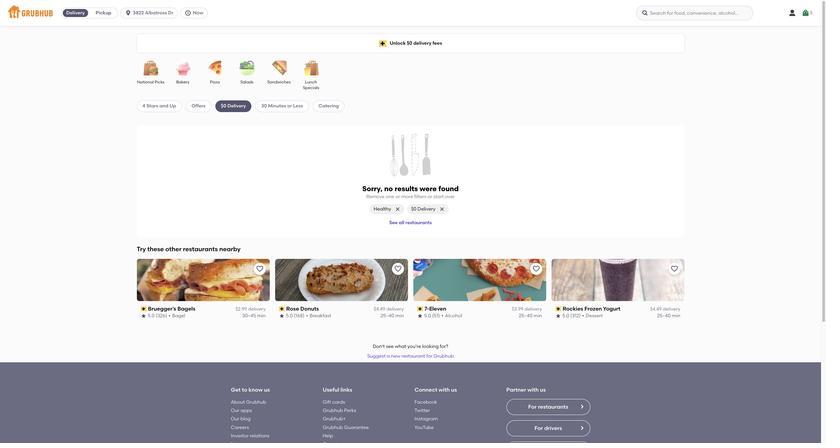Task type: describe. For each thing, give the bounding box(es) containing it.
sorry, no results were found main content
[[0, 26, 821, 444]]

7-eleven logo image
[[413, 259, 546, 301]]

(326)
[[156, 313, 167, 319]]

min for bruegger's bagels
[[257, 313, 266, 319]]

us for connect with us
[[451, 387, 457, 394]]

national
[[137, 80, 154, 85]]

try these other restaurants nearby
[[137, 246, 241, 253]]

now
[[193, 10, 203, 16]]

see all restaurants button
[[387, 217, 435, 229]]

suggest
[[367, 354, 386, 359]]

save this restaurant button for rose donuts
[[392, 263, 404, 275]]

$2.99 delivery
[[236, 307, 266, 312]]

lunch
[[305, 80, 317, 85]]

1 vertical spatial restaurants
[[183, 246, 218, 253]]

drivers
[[544, 425, 562, 432]]

• for donuts
[[306, 313, 308, 319]]

lunch specials
[[303, 80, 319, 90]]

youtube
[[415, 425, 434, 431]]

rockies
[[563, 306, 583, 312]]

results
[[395, 185, 418, 193]]

grubhub+
[[323, 417, 346, 422]]

more
[[401, 194, 413, 200]]

filters
[[414, 194, 427, 200]]

sorry,
[[362, 185, 383, 193]]

guarantee
[[344, 425, 369, 431]]

2 our from the top
[[231, 417, 239, 422]]

delivery for 7-eleven
[[525, 307, 542, 312]]

2 horizontal spatial or
[[428, 194, 432, 200]]

5.0 (51)
[[424, 313, 440, 319]]

to
[[242, 387, 247, 394]]

lunch specials image
[[299, 61, 323, 75]]

investor
[[231, 434, 249, 439]]

bakery image
[[171, 61, 195, 75]]

for drivers
[[535, 425, 562, 432]]

about
[[231, 400, 245, 405]]

• alcohol
[[442, 313, 462, 319]]

svg image inside now button
[[185, 10, 192, 16]]

sandwiches image
[[267, 61, 291, 75]]

careers
[[231, 425, 249, 431]]

restaurants inside button
[[406, 220, 432, 226]]

3 button
[[802, 7, 813, 19]]

$0 inside button
[[411, 207, 417, 212]]

5.0 (326)
[[148, 313, 167, 319]]

rose donuts
[[286, 306, 319, 312]]

30
[[261, 103, 267, 109]]

bruegger's bagels logo image
[[137, 259, 270, 301]]

1 vertical spatial $0
[[221, 103, 226, 109]]

up
[[170, 103, 176, 109]]

$0 delivery inside button
[[411, 207, 436, 212]]

svg image for healthy
[[395, 207, 401, 212]]

(312)
[[571, 313, 581, 319]]

for?
[[440, 344, 448, 350]]

star icon image for bruegger's bagels
[[141, 314, 146, 319]]

svg image inside 3 button
[[802, 9, 810, 17]]

25–40 for rockies frozen yogurt
[[657, 313, 671, 319]]

save this restaurant image for 7-eleven
[[532, 265, 540, 273]]

0 horizontal spatial $0 delivery
[[221, 103, 246, 109]]

healthy button
[[370, 205, 405, 215]]

grubhub inside button
[[434, 354, 454, 359]]

twitter link
[[415, 408, 430, 414]]

1 horizontal spatial delivery
[[228, 103, 246, 109]]

right image
[[579, 404, 585, 410]]

• for eleven
[[442, 313, 444, 319]]

these
[[147, 246, 164, 253]]

min for 7-eleven
[[534, 313, 542, 319]]

subscription pass image for rose donuts
[[279, 307, 285, 312]]

save this restaurant image
[[394, 265, 402, 273]]

breakfast
[[310, 313, 331, 319]]

facebook
[[415, 400, 437, 405]]

dessert
[[586, 313, 603, 319]]

25–40 for 7-eleven
[[519, 313, 533, 319]]

blog
[[241, 417, 251, 422]]

no
[[384, 185, 393, 193]]

delivery button
[[61, 8, 90, 18]]

star icon image for rockies frozen yogurt
[[556, 314, 561, 319]]

with for partner
[[528, 387, 539, 394]]

connect
[[415, 387, 437, 394]]

bakery
[[176, 80, 190, 85]]

bagel
[[172, 313, 185, 319]]

our blog link
[[231, 417, 251, 422]]

no results image
[[391, 133, 431, 177]]

$0 delivery button
[[407, 205, 449, 215]]

3
[[810, 10, 813, 16]]

know
[[249, 387, 263, 394]]

bruegger's
[[148, 306, 176, 312]]

save this restaurant button for rockies frozen yogurt
[[669, 263, 681, 275]]

$4.49 delivery for rockies frozen yogurt
[[650, 307, 681, 312]]

5.0 for bruegger's
[[148, 313, 155, 319]]

• bagel
[[169, 313, 185, 319]]

cards
[[332, 400, 345, 405]]

min for rose donuts
[[396, 313, 404, 319]]

for for for drivers
[[535, 425, 543, 432]]

and
[[159, 103, 168, 109]]

other
[[165, 246, 182, 253]]

save this restaurant button for 7-eleven
[[530, 263, 542, 275]]

pickup
[[96, 10, 111, 16]]

rose donuts logo image
[[275, 259, 408, 301]]

salads image
[[235, 61, 259, 75]]

delivery for rockies frozen yogurt
[[663, 307, 681, 312]]

a
[[387, 354, 390, 359]]

stars
[[146, 103, 158, 109]]

connect with us
[[415, 387, 457, 394]]

bagels
[[178, 306, 195, 312]]

for drivers link
[[507, 421, 590, 437]]

dr
[[168, 10, 173, 16]]

grubhub down gift cards link
[[323, 408, 343, 414]]

gift cards grubhub perks grubhub+ grubhub guarantee help
[[323, 400, 369, 439]]

with for connect
[[439, 387, 450, 394]]

pizza
[[210, 80, 220, 85]]

perks
[[344, 408, 356, 414]]

you're
[[408, 344, 421, 350]]

1 us from the left
[[264, 387, 270, 394]]

2 vertical spatial restaurants
[[538, 404, 569, 410]]

over
[[445, 194, 455, 200]]

facebook link
[[415, 400, 437, 405]]



Task type: vqa. For each thing, say whether or not it's contained in the screenshot.


Task type: locate. For each thing, give the bounding box(es) containing it.
$4.49 for rose donuts
[[374, 307, 385, 312]]

0 vertical spatial $0
[[407, 40, 412, 46]]

our up careers link
[[231, 417, 239, 422]]

0 horizontal spatial delivery
[[66, 10, 85, 16]]

$4.49 delivery for rose donuts
[[374, 307, 404, 312]]

one
[[386, 194, 394, 200]]

sorry, no results were found remove one or more filters or start over
[[362, 185, 459, 200]]

3822 albatross dr button
[[121, 8, 181, 18]]

• for frozen
[[583, 313, 584, 319]]

grubhub plus flag logo image
[[379, 40, 387, 47]]

or down were
[[428, 194, 432, 200]]

healthy
[[374, 207, 391, 212]]

4
[[142, 103, 145, 109]]

star icon image left 5.0 (326)
[[141, 314, 146, 319]]

• right (312)
[[583, 313, 584, 319]]

star icon image left 5.0 (312)
[[556, 314, 561, 319]]

with right connect
[[439, 387, 450, 394]]

grubhub
[[434, 354, 454, 359], [246, 400, 266, 405], [323, 408, 343, 414], [323, 425, 343, 431]]

star icon image for 7-eleven
[[417, 314, 423, 319]]

right image
[[579, 426, 585, 431]]

4 save this restaurant button from the left
[[669, 263, 681, 275]]

albatross
[[145, 10, 167, 16]]

2 horizontal spatial svg image
[[802, 9, 810, 17]]

careers link
[[231, 425, 249, 431]]

facebook twitter instagram youtube
[[415, 400, 438, 431]]

3 save this restaurant button from the left
[[530, 263, 542, 275]]

5.0 down rose
[[286, 313, 293, 319]]

2 vertical spatial $0
[[411, 207, 417, 212]]

0 horizontal spatial 25–40 min
[[381, 313, 404, 319]]

2 star icon image from the left
[[279, 314, 284, 319]]

2 horizontal spatial delivery
[[418, 207, 436, 212]]

save this restaurant image for bruegger's bagels
[[256, 265, 264, 273]]

1 vertical spatial delivery
[[228, 103, 246, 109]]

1 horizontal spatial subscription pass image
[[417, 307, 423, 312]]

2 5.0 from the left
[[286, 313, 293, 319]]

useful links
[[323, 387, 352, 394]]

subscription pass image for rockies frozen yogurt
[[556, 307, 562, 312]]

2 25–40 min from the left
[[519, 313, 542, 319]]

us
[[264, 387, 270, 394], [451, 387, 457, 394], [540, 387, 546, 394]]

• right (51)
[[442, 313, 444, 319]]

0 vertical spatial our
[[231, 408, 239, 414]]

1 horizontal spatial us
[[451, 387, 457, 394]]

help
[[323, 434, 333, 439]]

1 horizontal spatial with
[[528, 387, 539, 394]]

2 min from the left
[[396, 313, 404, 319]]

restaurants
[[406, 220, 432, 226], [183, 246, 218, 253], [538, 404, 569, 410]]

$3.99 delivery
[[512, 307, 542, 312]]

bruegger's bagels
[[148, 306, 195, 312]]

start
[[434, 194, 444, 200]]

subscription pass image left 7-
[[417, 307, 423, 312]]

less
[[293, 103, 303, 109]]

5.0 for rose
[[286, 313, 293, 319]]

3 save this restaurant image from the left
[[671, 265, 679, 273]]

subscription pass image left bruegger's
[[141, 307, 147, 312]]

subscription pass image left rockies
[[556, 307, 562, 312]]

2 save this restaurant image from the left
[[532, 265, 540, 273]]

subscription pass image
[[141, 307, 147, 312], [417, 307, 423, 312]]

rockies frozen yogurt
[[563, 306, 621, 312]]

restaurants right other
[[183, 246, 218, 253]]

0 horizontal spatial 25–40
[[381, 313, 394, 319]]

fees
[[433, 40, 442, 46]]

suggest a new restaurant for grubhub button
[[364, 351, 457, 363]]

2 horizontal spatial 25–40
[[657, 313, 671, 319]]

1 vertical spatial our
[[231, 417, 239, 422]]

1 horizontal spatial svg image
[[440, 207, 445, 212]]

Search for food, convenience, alcohol... search field
[[637, 6, 753, 20]]

3 us from the left
[[540, 387, 546, 394]]

all
[[399, 220, 405, 226]]

1 save this restaurant image from the left
[[256, 265, 264, 273]]

or right one
[[396, 194, 400, 200]]

looking
[[422, 344, 439, 350]]

see
[[389, 220, 398, 226]]

5.0 for rockies
[[563, 313, 570, 319]]

pickup button
[[90, 8, 118, 18]]

for left drivers
[[535, 425, 543, 432]]

1 min from the left
[[257, 313, 266, 319]]

2 $4.49 from the left
[[650, 307, 662, 312]]

1 horizontal spatial or
[[396, 194, 400, 200]]

save this restaurant button
[[254, 263, 266, 275], [392, 263, 404, 275], [530, 263, 542, 275], [669, 263, 681, 275]]

4 star icon image from the left
[[556, 314, 561, 319]]

3 5.0 from the left
[[424, 313, 431, 319]]

delivery inside button
[[66, 10, 85, 16]]

rockies frozen yogurt logo image
[[552, 259, 685, 301]]

$4.49 for rockies frozen yogurt
[[650, 307, 662, 312]]

3 min from the left
[[534, 313, 542, 319]]

now button
[[181, 8, 210, 18]]

0 horizontal spatial subscription pass image
[[279, 307, 285, 312]]

our down "about" at the bottom left of the page
[[231, 408, 239, 414]]

1 save this restaurant button from the left
[[254, 263, 266, 275]]

delivery for rose donuts
[[386, 307, 404, 312]]

1 $4.49 from the left
[[374, 307, 385, 312]]

see
[[386, 344, 394, 350]]

$0 right unlock
[[407, 40, 412, 46]]

5.0 left (312)
[[563, 313, 570, 319]]

0 vertical spatial restaurants
[[406, 220, 432, 226]]

1 horizontal spatial 25–40
[[519, 313, 533, 319]]

2 • from the left
[[306, 313, 308, 319]]

us right connect
[[451, 387, 457, 394]]

restaurant
[[402, 354, 425, 359]]

• down bruegger's bagels on the left
[[169, 313, 171, 319]]

svg image inside $0 delivery button
[[440, 207, 445, 212]]

25–40 min for 7-eleven
[[519, 313, 542, 319]]

save this restaurant button for bruegger's bagels
[[254, 263, 266, 275]]

25–40 min
[[381, 313, 404, 319], [519, 313, 542, 319], [657, 313, 681, 319]]

$0 right offers
[[221, 103, 226, 109]]

0 horizontal spatial restaurants
[[183, 246, 218, 253]]

gift cards link
[[323, 400, 345, 405]]

svg image
[[789, 9, 797, 17], [125, 10, 132, 16], [185, 10, 192, 16], [642, 10, 649, 16]]

unlock
[[390, 40, 406, 46]]

1 • from the left
[[169, 313, 171, 319]]

1 25–40 from the left
[[381, 313, 394, 319]]

3 • from the left
[[442, 313, 444, 319]]

grubhub down "grubhub+" "link"
[[323, 425, 343, 431]]

2 with from the left
[[528, 387, 539, 394]]

1 our from the top
[[231, 408, 239, 414]]

1 star icon image from the left
[[141, 314, 146, 319]]

for restaurants
[[528, 404, 569, 410]]

delivery
[[66, 10, 85, 16], [228, 103, 246, 109], [418, 207, 436, 212]]

25–40 min for rose donuts
[[381, 313, 404, 319]]

1 vertical spatial for
[[535, 425, 543, 432]]

for down partner with us
[[528, 404, 537, 410]]

grubhub inside about grubhub our apps our blog careers investor relations
[[246, 400, 266, 405]]

• for bagels
[[169, 313, 171, 319]]

2 25–40 from the left
[[519, 313, 533, 319]]

national picks image
[[139, 61, 163, 75]]

25–40 min for rockies frozen yogurt
[[657, 313, 681, 319]]

save this restaurant image
[[256, 265, 264, 273], [532, 265, 540, 273], [671, 265, 679, 273]]

1 $4.49 delivery from the left
[[374, 307, 404, 312]]

what
[[395, 344, 406, 350]]

1 with from the left
[[439, 387, 450, 394]]

3822 albatross dr
[[133, 10, 173, 16]]

2 subscription pass image from the left
[[556, 307, 562, 312]]

minutes
[[268, 103, 286, 109]]

apps
[[241, 408, 252, 414]]

with right partner
[[528, 387, 539, 394]]

30–45
[[242, 313, 256, 319]]

$3.99
[[512, 307, 524, 312]]

partner
[[507, 387, 526, 394]]

2 horizontal spatial restaurants
[[538, 404, 569, 410]]

4 5.0 from the left
[[563, 313, 570, 319]]

grubhub down for?
[[434, 354, 454, 359]]

pizza image
[[203, 61, 227, 75]]

delivery left pickup
[[66, 10, 85, 16]]

for
[[426, 354, 433, 359]]

0 horizontal spatial or
[[287, 103, 292, 109]]

• down donuts
[[306, 313, 308, 319]]

0 horizontal spatial with
[[439, 387, 450, 394]]

4 min from the left
[[672, 313, 681, 319]]

alcohol
[[445, 313, 462, 319]]

3 25–40 min from the left
[[657, 313, 681, 319]]

1 vertical spatial $0 delivery
[[411, 207, 436, 212]]

star icon image left the 5.0 (168)
[[279, 314, 284, 319]]

$0 delivery down salads
[[221, 103, 246, 109]]

delivery down salads
[[228, 103, 246, 109]]

0 vertical spatial $0 delivery
[[221, 103, 246, 109]]

2 subscription pass image from the left
[[417, 307, 423, 312]]

for for for restaurants
[[528, 404, 537, 410]]

2 us from the left
[[451, 387, 457, 394]]

links
[[341, 387, 352, 394]]

0 horizontal spatial $4.49 delivery
[[374, 307, 404, 312]]

1 subscription pass image from the left
[[279, 307, 285, 312]]

7-eleven
[[425, 306, 447, 312]]

subscription pass image left rose
[[279, 307, 285, 312]]

grubhub+ link
[[323, 417, 346, 422]]

$0 down filters
[[411, 207, 417, 212]]

5.0 left (326)
[[148, 313, 155, 319]]

save this restaurant image for rockies frozen yogurt
[[671, 265, 679, 273]]

don't see what you're looking for?
[[373, 344, 448, 350]]

0 horizontal spatial svg image
[[395, 207, 401, 212]]

1 horizontal spatial restaurants
[[406, 220, 432, 226]]

were
[[420, 185, 437, 193]]

min for rockies frozen yogurt
[[672, 313, 681, 319]]

2 vertical spatial delivery
[[418, 207, 436, 212]]

svg image
[[802, 9, 810, 17], [395, 207, 401, 212], [440, 207, 445, 212]]

svg image inside 3822 albatross dr button
[[125, 10, 132, 16]]

grubhub guarantee link
[[323, 425, 369, 431]]

3822
[[133, 10, 144, 16]]

nearby
[[219, 246, 241, 253]]

salads
[[240, 80, 254, 85]]

remove
[[366, 194, 385, 200]]

1 horizontal spatial $4.49
[[650, 307, 662, 312]]

0 horizontal spatial subscription pass image
[[141, 307, 147, 312]]

7-
[[425, 306, 429, 312]]

about grubhub our apps our blog careers investor relations
[[231, 400, 270, 439]]

frozen
[[585, 306, 602, 312]]

subscription pass image for bruegger's bagels
[[141, 307, 147, 312]]

investor relations link
[[231, 434, 270, 439]]

instagram link
[[415, 417, 438, 422]]

us right know
[[264, 387, 270, 394]]

3 25–40 from the left
[[657, 313, 671, 319]]

$0 delivery down filters
[[411, 207, 436, 212]]

twitter
[[415, 408, 430, 414]]

grubhub down know
[[246, 400, 266, 405]]

3 star icon image from the left
[[417, 314, 423, 319]]

svg image for $0 delivery
[[440, 207, 445, 212]]

1 horizontal spatial save this restaurant image
[[532, 265, 540, 273]]

0 vertical spatial delivery
[[66, 10, 85, 16]]

catering
[[319, 103, 339, 109]]

eleven
[[429, 306, 447, 312]]

1 subscription pass image from the left
[[141, 307, 147, 312]]

delivery down filters
[[418, 207, 436, 212]]

try
[[137, 246, 146, 253]]

us up "for restaurants" on the bottom of the page
[[540, 387, 546, 394]]

0 horizontal spatial us
[[264, 387, 270, 394]]

svg image inside healthy button
[[395, 207, 401, 212]]

1 horizontal spatial 25–40 min
[[519, 313, 542, 319]]

2 $4.49 delivery from the left
[[650, 307, 681, 312]]

• breakfast
[[306, 313, 331, 319]]

national picks
[[137, 80, 165, 85]]

1 25–40 min from the left
[[381, 313, 404, 319]]

25–40 for rose donuts
[[381, 313, 394, 319]]

star icon image
[[141, 314, 146, 319], [279, 314, 284, 319], [417, 314, 423, 319], [556, 314, 561, 319]]

4 • from the left
[[583, 313, 584, 319]]

delivery for bruegger's bagels
[[248, 307, 266, 312]]

youtube link
[[415, 425, 434, 431]]

for restaurants link
[[507, 399, 590, 415]]

subscription pass image for 7-eleven
[[417, 307, 423, 312]]

subscription pass image
[[279, 307, 285, 312], [556, 307, 562, 312]]

help link
[[323, 434, 333, 439]]

partner with us
[[507, 387, 546, 394]]

useful
[[323, 387, 339, 394]]

5.0 down 7-
[[424, 313, 431, 319]]

1 horizontal spatial subscription pass image
[[556, 307, 562, 312]]

$0
[[407, 40, 412, 46], [221, 103, 226, 109], [411, 207, 417, 212]]

star icon image left 5.0 (51)
[[417, 314, 423, 319]]

offers
[[192, 103, 206, 109]]

1 5.0 from the left
[[148, 313, 155, 319]]

0 horizontal spatial $4.49
[[374, 307, 385, 312]]

relations
[[250, 434, 270, 439]]

for
[[528, 404, 537, 410], [535, 425, 543, 432]]

0 vertical spatial for
[[528, 404, 537, 410]]

1 horizontal spatial $0 delivery
[[411, 207, 436, 212]]

$0 delivery
[[221, 103, 246, 109], [411, 207, 436, 212]]

us for partner with us
[[540, 387, 546, 394]]

star icon image for rose donuts
[[279, 314, 284, 319]]

2 save this restaurant button from the left
[[392, 263, 404, 275]]

1 horizontal spatial $4.49 delivery
[[650, 307, 681, 312]]

0 horizontal spatial save this restaurant image
[[256, 265, 264, 273]]

2 horizontal spatial us
[[540, 387, 546, 394]]

restaurants up drivers
[[538, 404, 569, 410]]

get to know us
[[231, 387, 270, 394]]

donuts
[[300, 306, 319, 312]]

(51)
[[432, 313, 440, 319]]

4 stars and up
[[142, 103, 176, 109]]

restaurants down $0 delivery button
[[406, 220, 432, 226]]

main navigation navigation
[[0, 0, 821, 26]]

instagram
[[415, 417, 438, 422]]

2 horizontal spatial 25–40 min
[[657, 313, 681, 319]]

2 horizontal spatial save this restaurant image
[[671, 265, 679, 273]]

or left less
[[287, 103, 292, 109]]

delivery inside button
[[418, 207, 436, 212]]

suggest a new restaurant for grubhub
[[367, 354, 454, 359]]

5.0 for 7-
[[424, 313, 431, 319]]



